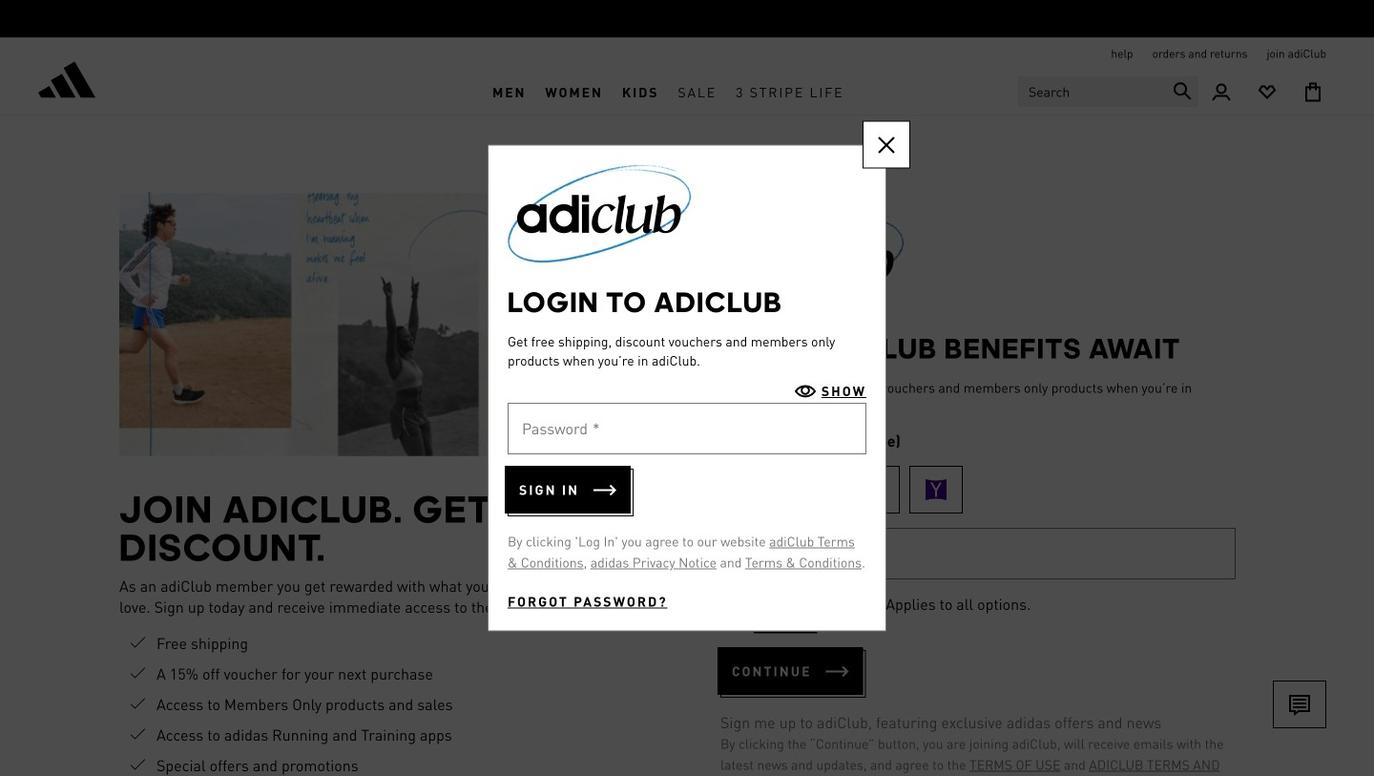 Task type: describe. For each thing, give the bounding box(es) containing it.
Password password field
[[508, 403, 867, 454]]

main navigation element
[[328, 70, 1009, 115]]

adiclub account portal teaser image
[[119, 192, 673, 456]]

EMAIL ADDRESS email field
[[721, 528, 1236, 579]]



Task type: locate. For each thing, give the bounding box(es) containing it.
top image image
[[489, 146, 711, 263], [702, 192, 923, 309]]

dialog
[[488, 121, 911, 631]]



Task type: vqa. For each thing, say whether or not it's contained in the screenshot.
Password password field
yes



